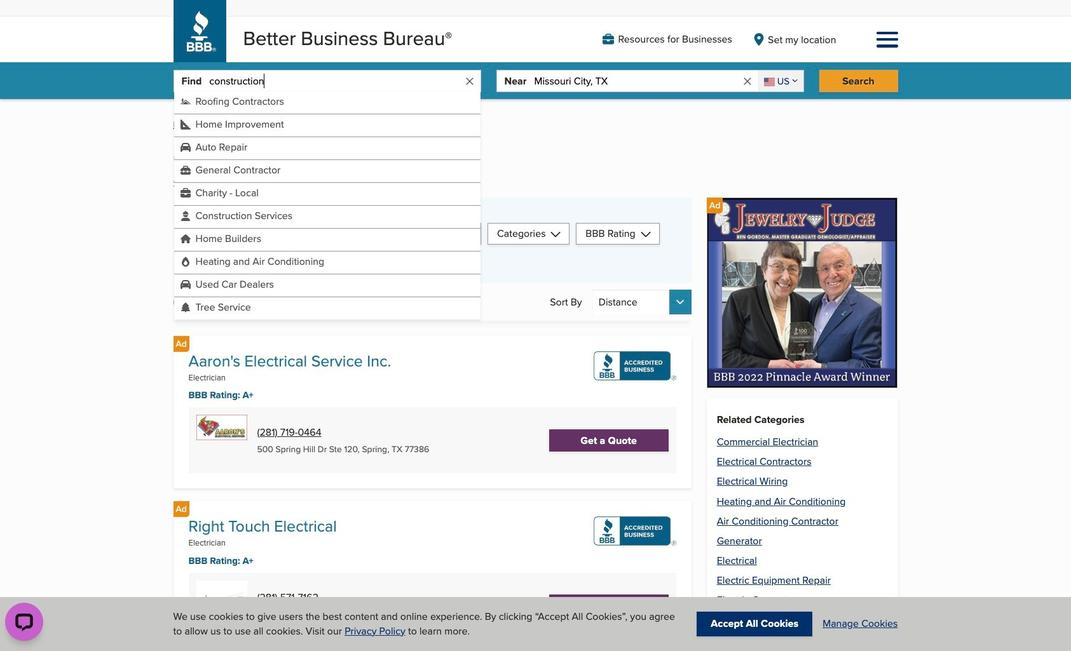 Task type: locate. For each thing, give the bounding box(es) containing it.
clear search image
[[464, 76, 475, 87]]

accredited business image
[[594, 352, 676, 381], [594, 517, 676, 546]]

None field
[[758, 71, 803, 92]]

businesses, charities, category search field
[[209, 71, 464, 92]]

2 accredited business image from the top
[[594, 517, 676, 546]]

None button
[[592, 290, 691, 315]]

city, state or zip field
[[534, 71, 742, 92]]

0 vertical spatial accredited business image
[[594, 352, 676, 381]]

1 vertical spatial accredited business image
[[594, 517, 676, 546]]

clear search image
[[742, 76, 753, 87]]



Task type: describe. For each thing, give the bounding box(es) containing it.
jewelry judge ben gordon image
[[707, 198, 898, 388]]

1 accredited business image from the top
[[594, 352, 676, 381]]



Task type: vqa. For each thing, say whether or not it's contained in the screenshot.
field
yes



